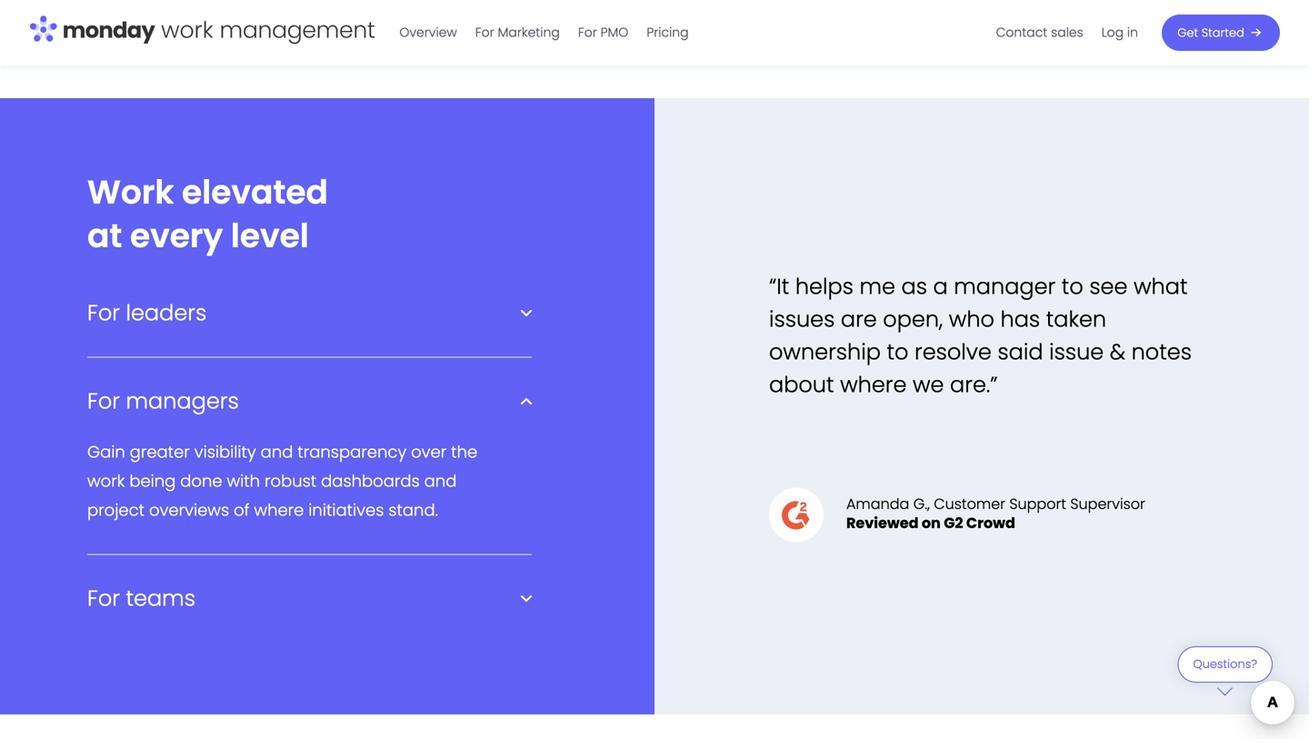 Task type: describe. For each thing, give the bounding box(es) containing it.
contact
[[996, 24, 1048, 41]]

as
[[901, 271, 927, 302]]

are
[[841, 304, 877, 335]]

stand.
[[389, 499, 438, 522]]

for pmo
[[578, 24, 629, 41]]

contact sales
[[996, 24, 1084, 41]]

0 vertical spatial to
[[1062, 271, 1084, 302]]

started
[[1202, 25, 1245, 41]]

for teams button
[[87, 583, 532, 614]]

monday.com work management image
[[29, 12, 376, 50]]

amanda
[[847, 494, 910, 514]]

overview
[[399, 24, 457, 41]]

leaders
[[126, 298, 207, 328]]

me
[[860, 271, 896, 302]]

for teams
[[87, 583, 195, 614]]

of
[[234, 499, 250, 522]]

pricing link
[[638, 18, 698, 47]]

work elevated at every level
[[87, 169, 328, 259]]

gain greater visibility and transparency over the work being done with robust dashboards and project overviews of where initiatives stand.
[[87, 441, 478, 522]]

previous item button
[[608, 7, 629, 29]]

next item image
[[658, 7, 679, 29]]

contact sales link
[[987, 18, 1093, 47]]

&
[[1110, 337, 1126, 367]]

on
[[922, 513, 941, 533]]

supervisor
[[1071, 494, 1145, 514]]

initiatives
[[309, 499, 384, 522]]

said
[[998, 337, 1043, 367]]

where inside "gain greater visibility and transparency over the work being done with robust dashboards and project overviews of where initiatives stand."
[[254, 499, 304, 522]]

being
[[129, 470, 176, 493]]

gain
[[87, 441, 125, 464]]

open,
[[883, 304, 943, 335]]

with
[[227, 470, 260, 493]]

1 vertical spatial and
[[424, 470, 457, 493]]

for for for pmo
[[578, 24, 597, 41]]

a
[[933, 271, 948, 302]]

every
[[130, 213, 223, 259]]

transparency
[[298, 441, 407, 464]]

in
[[1127, 24, 1138, 41]]

issue
[[1049, 337, 1104, 367]]

log in
[[1102, 24, 1138, 41]]

get
[[1178, 25, 1199, 41]]

for leaders
[[87, 298, 207, 328]]

crowd
[[966, 513, 1016, 533]]

questions?
[[1193, 656, 1257, 672]]

sales
[[1051, 24, 1084, 41]]

main element
[[390, 0, 1280, 65]]

get started button
[[1162, 15, 1280, 51]]

at
[[87, 213, 122, 259]]

manager
[[954, 271, 1056, 302]]

g.,
[[914, 494, 930, 514]]

done
[[180, 470, 222, 493]]

work
[[87, 470, 125, 493]]

has
[[1001, 304, 1040, 335]]

list containing contact sales
[[987, 0, 1147, 65]]

g2
[[944, 513, 963, 533]]

for for for teams
[[87, 583, 120, 614]]

get started
[[1178, 25, 1245, 41]]

log
[[1102, 24, 1124, 41]]

elevated
[[182, 169, 328, 215]]

"it
[[769, 271, 789, 302]]

for pmo link
[[569, 18, 638, 47]]



Task type: vqa. For each thing, say whether or not it's contained in the screenshot.
second the & from the left
no



Task type: locate. For each thing, give the bounding box(es) containing it.
customer
[[934, 494, 1006, 514]]

helps
[[795, 271, 854, 302]]

work
[[87, 169, 174, 215]]

for managers
[[87, 386, 239, 416]]

teams
[[126, 583, 195, 614]]

to down open,
[[887, 337, 909, 367]]

for marketing
[[475, 24, 560, 41]]

the
[[451, 441, 478, 464]]

previous item image
[[608, 7, 629, 29]]

for managers tab
[[87, 386, 532, 525]]

next item button
[[658, 7, 679, 29]]

dashboards
[[321, 470, 420, 493]]

are."
[[950, 370, 998, 400]]

managers
[[126, 386, 239, 416]]

amanda g., customer support supervisor reviewed on g2 crowd
[[847, 494, 1145, 533]]

for left pmo
[[578, 24, 597, 41]]

reviewed
[[847, 513, 919, 533]]

for managers tab list
[[87, 386, 532, 584]]

and down over on the left of the page
[[424, 470, 457, 493]]

for for for marketing
[[475, 24, 494, 41]]

"it helps me as a manager to see what issues are open, who has taken ownership to resolve said issue & notes about where we are."
[[769, 271, 1192, 400]]

1 horizontal spatial and
[[424, 470, 457, 493]]

where
[[840, 370, 907, 400], [254, 499, 304, 522]]

for managers button
[[87, 386, 532, 416]]

for left teams
[[87, 583, 120, 614]]

g2 logo image
[[769, 488, 824, 542]]

we
[[913, 370, 944, 400]]

notes
[[1132, 337, 1192, 367]]

pmo
[[601, 24, 629, 41]]

questions? button
[[1178, 646, 1273, 696]]

overview link
[[390, 18, 466, 47]]

1 vertical spatial where
[[254, 499, 304, 522]]

for inside tab
[[87, 386, 120, 416]]

where inside "it helps me as a manager to see what issues are open, who has taken ownership to resolve said issue & notes about where we are."
[[840, 370, 907, 400]]

0 vertical spatial where
[[840, 370, 907, 400]]

level
[[231, 213, 309, 259]]

1 horizontal spatial to
[[1062, 271, 1084, 302]]

for
[[475, 24, 494, 41], [578, 24, 597, 41], [87, 298, 120, 328], [87, 386, 120, 416], [87, 583, 120, 614]]

for up gain
[[87, 386, 120, 416]]

1 vertical spatial to
[[887, 337, 909, 367]]

for leaders button
[[87, 298, 532, 328]]

where left we
[[840, 370, 907, 400]]

resolve
[[915, 337, 992, 367]]

what
[[1134, 271, 1188, 302]]

pricing
[[647, 24, 689, 41]]

to up taken
[[1062, 271, 1084, 302]]

and up robust
[[261, 441, 293, 464]]

who
[[949, 304, 995, 335]]

0 vertical spatial and
[[261, 441, 293, 464]]

log in link
[[1093, 18, 1147, 47]]

greater
[[130, 441, 190, 464]]

see
[[1090, 271, 1128, 302]]

ownership
[[769, 337, 881, 367]]

and
[[261, 441, 293, 464], [424, 470, 457, 493]]

overviews
[[149, 499, 229, 522]]

for marketing link
[[466, 18, 569, 47]]

to
[[1062, 271, 1084, 302], [887, 337, 909, 367]]

robust
[[265, 470, 317, 493]]

for for for managers
[[87, 386, 120, 416]]

1 horizontal spatial where
[[840, 370, 907, 400]]

for left marketing in the top left of the page
[[475, 24, 494, 41]]

issues
[[769, 304, 835, 335]]

visibility
[[194, 441, 256, 464]]

project
[[87, 499, 145, 522]]

over
[[411, 441, 447, 464]]

for for for leaders
[[87, 298, 120, 328]]

0 horizontal spatial and
[[261, 441, 293, 464]]

support
[[1010, 494, 1067, 514]]

taken
[[1046, 304, 1107, 335]]

for leaders tab list
[[87, 298, 532, 387]]

0 horizontal spatial to
[[887, 337, 909, 367]]

for left the leaders
[[87, 298, 120, 328]]

about
[[769, 370, 834, 400]]

0 horizontal spatial where
[[254, 499, 304, 522]]

where down robust
[[254, 499, 304, 522]]

list
[[987, 0, 1147, 65]]

marketing
[[498, 24, 560, 41]]



